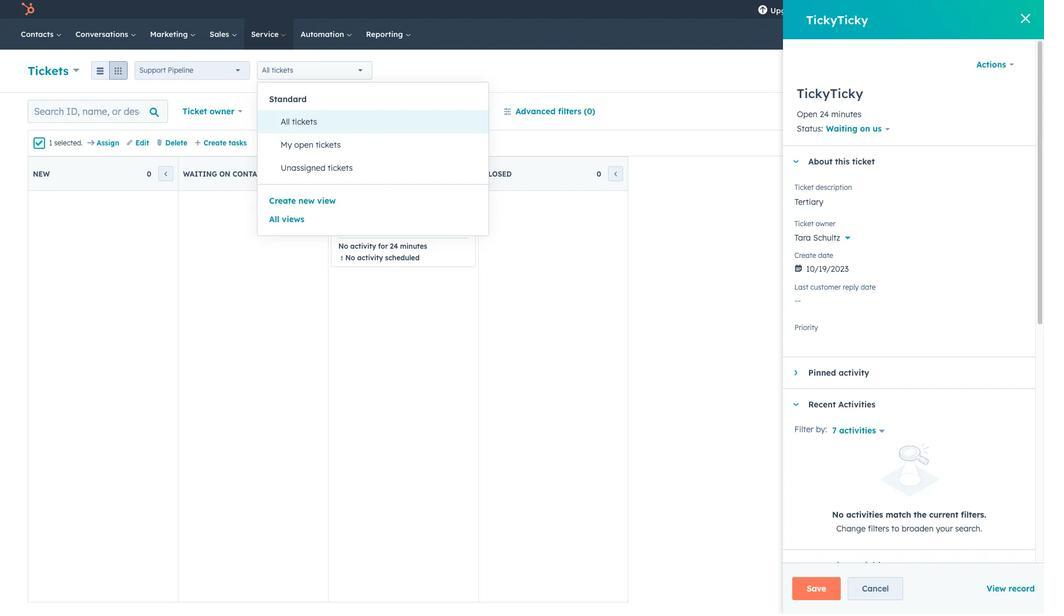 Task type: describe. For each thing, give the bounding box(es) containing it.
tickets banner
[[28, 58, 1016, 81]]

filters inside no activities match the current filters. change filters to broaden your search.
[[868, 524, 889, 534]]

waiting on us inside popup button
[[826, 124, 882, 134]]

1 vertical spatial owner
[[816, 220, 836, 228]]

activity for date
[[362, 106, 392, 117]]

unassigned
[[281, 163, 326, 173]]

marketing link
[[143, 18, 203, 50]]

create inside create tasks button
[[204, 139, 227, 147]]

tara schultz
[[795, 233, 840, 243]]

activities for 7
[[839, 425, 876, 436]]

settings image
[[886, 5, 897, 16]]

create inside 'create ticket' 'button'
[[965, 66, 987, 75]]

alert containing no activities match the current filters.
[[795, 444, 1024, 536]]

ticket description
[[795, 183, 852, 192]]

scheduled
[[385, 254, 420, 262]]

my
[[281, 140, 292, 150]]

last customer reply date
[[795, 283, 876, 292]]

recent
[[809, 400, 836, 410]]

date inside popup button
[[395, 106, 413, 117]]

activity for scheduled
[[357, 254, 383, 262]]

this
[[835, 157, 850, 167]]

my open tickets button
[[269, 133, 489, 157]]

7 activities button
[[832, 422, 892, 438]]

save button
[[792, 578, 841, 601]]

studios
[[980, 5, 1007, 14]]

automation link
[[294, 18, 359, 50]]

1 vertical spatial create date
[[795, 251, 833, 260]]

0 for new
[[147, 170, 151, 178]]

assign button
[[87, 138, 119, 148]]

recent activities
[[809, 400, 876, 410]]

search button
[[1012, 24, 1034, 44]]

ticket inside popup button
[[182, 106, 207, 117]]

caret image for recent activities
[[792, 404, 799, 406]]

waiting on contact
[[183, 170, 266, 178]]

create tasks
[[204, 139, 247, 147]]

1 horizontal spatial ticket owner
[[795, 220, 836, 228]]

create tasks button
[[194, 138, 247, 148]]

select
[[795, 328, 818, 339]]

contacts link
[[14, 18, 69, 50]]

menu containing apoptosis studios 2
[[751, 0, 1030, 23]]

unassigned tickets
[[281, 163, 353, 173]]

1
[[49, 139, 52, 147]]

no activities match the current filters. change filters to broaden your search.
[[832, 510, 986, 534]]

new
[[33, 170, 50, 178]]

edit
[[135, 139, 149, 147]]

open
[[294, 140, 313, 150]]

waiting inside popup button
[[826, 124, 858, 134]]

all for all tickets button
[[281, 117, 290, 127]]

unassigned tickets button
[[269, 157, 489, 180]]

status:
[[797, 124, 823, 134]]

service
[[251, 29, 281, 39]]

0 horizontal spatial us
[[383, 170, 392, 178]]

create down tara
[[795, 251, 816, 260]]

board actions
[[851, 106, 907, 117]]

create date inside the create date "popup button"
[[264, 106, 312, 117]]

tara
[[795, 233, 811, 243]]

change
[[836, 524, 866, 534]]

description
[[816, 183, 852, 192]]

1 vertical spatial ticket
[[795, 183, 814, 192]]

2 vertical spatial ticket
[[795, 220, 814, 228]]

ticket owner inside ticket owner popup button
[[182, 106, 235, 117]]

customer
[[811, 283, 841, 292]]

tickets inside dropdown button
[[272, 66, 293, 75]]

recent activities button
[[783, 389, 1024, 421]]

support pipeline button
[[134, 61, 250, 80]]

selected.
[[54, 139, 83, 147]]

settings link
[[879, 0, 904, 18]]

an
[[820, 328, 830, 339]]

view
[[987, 584, 1006, 594]]

support pipeline
[[140, 66, 193, 75]]

apoptosis studios 2
[[943, 5, 1013, 14]]

last activity date
[[342, 106, 413, 117]]

all views link
[[269, 214, 304, 225]]

0 for closed
[[597, 170, 601, 178]]

7
[[832, 425, 837, 436]]

all for all views link
[[269, 214, 279, 225]]

advanced
[[516, 106, 556, 117]]

upgrade image
[[758, 5, 768, 16]]

assign
[[97, 139, 119, 147]]

all tickets inside dropdown button
[[262, 66, 293, 75]]

the
[[914, 510, 927, 520]]

actions button
[[969, 53, 1022, 76]]

activities for no
[[846, 510, 883, 520]]

view record
[[987, 584, 1035, 594]]

create ticket button
[[955, 62, 1016, 80]]

pipeline
[[168, 66, 193, 75]]

owner inside popup button
[[210, 106, 235, 117]]

help button
[[860, 0, 879, 18]]

create inside the create date "popup button"
[[264, 106, 291, 117]]

support
[[140, 66, 166, 75]]

group inside tickets banner
[[91, 61, 127, 80]]

schultz
[[813, 233, 840, 243]]

1 horizontal spatial waiting
[[333, 170, 367, 178]]

reply
[[843, 283, 859, 292]]

us inside popup button
[[873, 124, 882, 134]]

create date button
[[257, 100, 328, 123]]

all tickets button
[[257, 61, 372, 80]]

Search HubSpot search field
[[882, 24, 1023, 44]]

your
[[936, 524, 953, 534]]

notifications button
[[904, 0, 923, 18]]

actions
[[878, 106, 907, 117]]

delete button
[[156, 138, 187, 148]]

1 horizontal spatial minutes
[[831, 109, 862, 120]]

no activity for 24 minutes
[[338, 242, 427, 251]]

standard button
[[258, 90, 489, 109]]

waiting on us button
[[823, 121, 897, 136]]

pinned
[[809, 368, 836, 378]]

no for no activity for 24 minutes
[[338, 242, 348, 251]]

hubspot link
[[14, 2, 43, 16]]

1 vertical spatial tickyticky
[[797, 85, 863, 102]]

on inside popup button
[[860, 124, 870, 134]]

last for last activity date
[[342, 106, 359, 117]]

reporting link
[[359, 18, 418, 50]]



Task type: vqa. For each thing, say whether or not it's contained in the screenshot.
MATCH
yes



Task type: locate. For each thing, give the bounding box(es) containing it.
priority
[[443, 106, 474, 117], [795, 324, 818, 332]]

1 vertical spatial minutes
[[400, 242, 427, 251]]

to
[[892, 524, 899, 534]]

on left contact
[[219, 170, 230, 178]]

0 vertical spatial filters
[[558, 106, 581, 117]]

1 horizontal spatial on
[[369, 170, 381, 178]]

contact
[[233, 170, 266, 178]]

all tickets up open
[[281, 117, 317, 127]]

0 vertical spatial 24
[[820, 109, 829, 120]]

all tickets up standard
[[262, 66, 293, 75]]

1 vertical spatial ticket owner
[[795, 220, 836, 228]]

calling icon image
[[817, 6, 828, 16]]

ticket owner up create tasks button
[[182, 106, 235, 117]]

1 vertical spatial no
[[345, 254, 355, 262]]

1 vertical spatial last
[[795, 283, 809, 292]]

1 horizontal spatial filters
[[868, 524, 889, 534]]

activities up change at the bottom right of the page
[[846, 510, 883, 520]]

select an option
[[795, 328, 856, 339]]

7 activities
[[832, 425, 876, 436]]

all inside button
[[281, 117, 290, 127]]

advanced filters (0)
[[516, 106, 595, 117]]

delete
[[165, 139, 187, 147]]

record
[[1009, 584, 1035, 594]]

0 vertical spatial tickyticky
[[806, 12, 868, 27]]

on down the my open tickets button
[[369, 170, 381, 178]]

tickets
[[272, 66, 293, 75], [292, 117, 317, 127], [316, 140, 341, 150], [328, 163, 353, 173]]

marketplaces image
[[842, 5, 853, 16]]

save
[[807, 584, 826, 594]]

ticket down caret icon
[[795, 183, 814, 192]]

0 vertical spatial last
[[342, 106, 359, 117]]

0 horizontal spatial 24
[[390, 242, 398, 251]]

1 vertical spatial all
[[281, 117, 290, 127]]

1 selected.
[[49, 139, 83, 147]]

no down no activity for 24 minutes
[[345, 254, 355, 262]]

tara schultz button
[[795, 227, 1024, 246]]

0 vertical spatial owner
[[210, 106, 235, 117]]

pinned activity button
[[783, 358, 1024, 389]]

all down 'service'
[[262, 66, 270, 75]]

close image
[[1021, 14, 1030, 23]]

1 vertical spatial waiting on us
[[333, 170, 392, 178]]

activity inside popup button
[[362, 106, 392, 117]]

no inside no activities match the current filters. change filters to broaden your search.
[[832, 510, 844, 520]]

1 vertical spatial 24
[[390, 242, 398, 251]]

all left views
[[269, 214, 279, 225]]

0 horizontal spatial ticket owner
[[182, 106, 235, 117]]

advanced filters (0) button
[[496, 100, 603, 123]]

ticket owner up tara schultz
[[795, 220, 836, 228]]

filters inside 'button'
[[558, 106, 581, 117]]

all
[[262, 66, 270, 75], [281, 117, 290, 127], [269, 214, 279, 225]]

waiting up tickyticky link
[[333, 170, 367, 178]]

0 vertical spatial all
[[262, 66, 270, 75]]

0 horizontal spatial 0
[[147, 170, 151, 178]]

2 vertical spatial tickyticky
[[338, 199, 382, 210]]

about this ticket button
[[783, 146, 1024, 177]]

all tickets button
[[269, 110, 489, 133]]

last up the my open tickets button
[[342, 106, 359, 117]]

0 vertical spatial activities
[[839, 425, 876, 436]]

date down the schultz
[[818, 251, 833, 260]]

0 horizontal spatial priority
[[443, 106, 474, 117]]

1 vertical spatial us
[[383, 170, 392, 178]]

group
[[91, 61, 127, 80]]

notifications image
[[908, 5, 919, 16]]

cancel button
[[848, 578, 903, 601]]

0 horizontal spatial last
[[342, 106, 359, 117]]

0 horizontal spatial waiting
[[183, 170, 217, 178]]

create ticket
[[965, 66, 1007, 75]]

1 horizontal spatial waiting on us
[[826, 124, 882, 134]]

for
[[378, 242, 388, 251]]

activity for for
[[350, 242, 376, 251]]

tickets inside button
[[316, 140, 341, 150]]

hubspot image
[[21, 2, 35, 16]]

(0)
[[584, 106, 595, 117]]

minutes up the scheduled
[[400, 242, 427, 251]]

service link
[[244, 18, 294, 50]]

caret image left pinned
[[794, 370, 797, 377]]

date down standard
[[294, 106, 312, 117]]

activities for upcoming activities
[[852, 560, 890, 571]]

activity down no activity for 24 minutes
[[357, 254, 383, 262]]

match
[[886, 510, 911, 520]]

tickets right open
[[316, 140, 341, 150]]

activities for recent activities
[[839, 400, 876, 410]]

0 vertical spatial caret image
[[794, 370, 797, 377]]

tickets up view
[[328, 163, 353, 173]]

calling icon button
[[813, 1, 832, 18]]

activities inside popup button
[[839, 425, 876, 436]]

create up all views link
[[269, 196, 296, 206]]

Last customer reply date text field
[[795, 290, 1024, 309]]

open
[[797, 109, 818, 120]]

activity left for
[[350, 242, 376, 251]]

1 0 from the left
[[147, 170, 151, 178]]

0 horizontal spatial filters
[[558, 106, 581, 117]]

Search ID, name, or description search field
[[28, 100, 168, 123]]

0 horizontal spatial waiting on us
[[333, 170, 392, 178]]

conversations
[[75, 29, 130, 39]]

0 horizontal spatial create date
[[264, 106, 312, 117]]

1 vertical spatial filters
[[868, 524, 889, 534]]

owner
[[210, 106, 235, 117], [816, 220, 836, 228]]

last activity date button
[[334, 100, 429, 123]]

ticket
[[989, 66, 1007, 75], [852, 157, 875, 167]]

1 vertical spatial ticket
[[852, 157, 875, 167]]

3 0 from the left
[[597, 170, 601, 178]]

ticket up the delete
[[182, 106, 207, 117]]

0 vertical spatial priority
[[443, 106, 474, 117]]

activities
[[839, 425, 876, 436], [846, 510, 883, 520]]

1 vertical spatial activities
[[846, 510, 883, 520]]

create down search hubspot search field
[[965, 66, 987, 75]]

1 vertical spatial caret image
[[792, 404, 799, 406]]

create down standard
[[264, 106, 291, 117]]

tickets up open
[[292, 117, 317, 127]]

ticket inside 'button'
[[989, 66, 1007, 75]]

0 vertical spatial no
[[338, 242, 348, 251]]

ticket up tara
[[795, 220, 814, 228]]

ticket inside dropdown button
[[852, 157, 875, 167]]

filters.
[[961, 510, 986, 520]]

waiting on us
[[826, 124, 882, 134], [333, 170, 392, 178]]

waiting down open 24 minutes
[[826, 124, 858, 134]]

upgrade
[[771, 6, 803, 15]]

board actions button
[[837, 100, 928, 123]]

owner up the create tasks
[[210, 106, 235, 117]]

last for last customer reply date
[[795, 283, 809, 292]]

1 horizontal spatial 0
[[297, 170, 301, 178]]

no up change at the bottom right of the page
[[832, 510, 844, 520]]

tickyticky link
[[338, 199, 382, 210]]

0 vertical spatial waiting on us
[[826, 124, 882, 134]]

by:
[[816, 425, 827, 435]]

24 right open
[[820, 109, 829, 120]]

0 vertical spatial all tickets
[[262, 66, 293, 75]]

1 vertical spatial activities
[[852, 560, 890, 571]]

2 0 from the left
[[297, 170, 301, 178]]

waiting on us down board
[[826, 124, 882, 134]]

caret image for pinned activity
[[794, 370, 797, 377]]

menu
[[751, 0, 1030, 23]]

0 horizontal spatial ticket
[[852, 157, 875, 167]]

activities inside no activities match the current filters. change filters to broaden your search.
[[846, 510, 883, 520]]

1 horizontal spatial ticket
[[989, 66, 1007, 75]]

create
[[965, 66, 987, 75], [264, 106, 291, 117], [204, 139, 227, 147], [269, 196, 296, 206], [795, 251, 816, 260]]

2 horizontal spatial on
[[860, 124, 870, 134]]

2 horizontal spatial waiting
[[826, 124, 858, 134]]

activity inside dropdown button
[[839, 368, 869, 378]]

upcoming activities button
[[783, 550, 1024, 581]]

select an option button
[[795, 322, 1024, 341]]

no
[[338, 242, 348, 251], [345, 254, 355, 262], [832, 510, 844, 520]]

open 24 minutes
[[797, 109, 862, 120]]

0 horizontal spatial minutes
[[400, 242, 427, 251]]

2 vertical spatial no
[[832, 510, 844, 520]]

1 vertical spatial priority
[[795, 324, 818, 332]]

activities
[[839, 400, 876, 410], [852, 560, 890, 571]]

last
[[342, 106, 359, 117], [795, 283, 809, 292]]

date
[[294, 106, 312, 117], [395, 106, 413, 117], [818, 251, 833, 260], [861, 283, 876, 292]]

create date down tara schultz
[[795, 251, 833, 260]]

filters
[[558, 106, 581, 117], [868, 524, 889, 534]]

on down board
[[860, 124, 870, 134]]

0 vertical spatial minutes
[[831, 109, 862, 120]]

2
[[1009, 5, 1013, 14]]

priority inside popup button
[[443, 106, 474, 117]]

us down the my open tickets button
[[383, 170, 392, 178]]

date up the my open tickets button
[[395, 106, 413, 117]]

0 vertical spatial activities
[[839, 400, 876, 410]]

0 vertical spatial ticket
[[182, 106, 207, 117]]

filters left to
[[868, 524, 889, 534]]

alert
[[795, 444, 1024, 536]]

last inside popup button
[[342, 106, 359, 117]]

all tickets inside button
[[281, 117, 317, 127]]

0 vertical spatial create date
[[264, 106, 312, 117]]

us down board actions
[[873, 124, 882, 134]]

tickets button
[[28, 62, 79, 79]]

all views
[[269, 214, 304, 225]]

1 vertical spatial all tickets
[[281, 117, 317, 127]]

ticket owner
[[182, 106, 235, 117], [795, 220, 836, 228]]

minutes
[[831, 109, 862, 120], [400, 242, 427, 251]]

last left customer
[[795, 283, 809, 292]]

2 vertical spatial all
[[269, 214, 279, 225]]

0 for waiting on contact
[[297, 170, 301, 178]]

no left for
[[338, 242, 348, 251]]

automation
[[301, 29, 346, 39]]

1 horizontal spatial us
[[873, 124, 882, 134]]

activity
[[362, 106, 392, 117], [350, 242, 376, 251], [357, 254, 383, 262], [839, 368, 869, 378]]

24 right for
[[390, 242, 398, 251]]

activity right pinned
[[839, 368, 869, 378]]

caret image
[[792, 160, 799, 163]]

no for no activities match the current filters. change filters to broaden your search.
[[832, 510, 844, 520]]

date inside "popup button"
[[294, 106, 312, 117]]

owner up the schultz
[[816, 220, 836, 228]]

create date down standard
[[264, 106, 312, 117]]

all down standard
[[281, 117, 290, 127]]

about
[[809, 157, 833, 167]]

24
[[820, 109, 829, 120], [390, 242, 398, 251]]

about this ticket
[[809, 157, 875, 167]]

view
[[317, 196, 336, 206]]

all inside dropdown button
[[262, 66, 270, 75]]

7 activities button
[[832, 425, 890, 436]]

views
[[282, 214, 304, 225]]

help image
[[864, 5, 875, 16]]

caret image
[[794, 370, 797, 377], [792, 404, 799, 406]]

create date
[[264, 106, 312, 117], [795, 251, 833, 260]]

1 horizontal spatial owner
[[816, 220, 836, 228]]

caret image inside recent activities dropdown button
[[792, 404, 799, 406]]

0 vertical spatial ticket owner
[[182, 106, 235, 117]]

Create date text field
[[795, 258, 1024, 277]]

create left tasks
[[204, 139, 227, 147]]

activities up 'cancel'
[[852, 560, 890, 571]]

minutes up 'waiting on us' popup button
[[831, 109, 862, 120]]

activity up the my open tickets button
[[362, 106, 392, 117]]

0 horizontal spatial on
[[219, 170, 230, 178]]

1 horizontal spatial priority
[[795, 324, 818, 332]]

create inside create new view button
[[269, 196, 296, 206]]

date right reply
[[861, 283, 876, 292]]

current
[[929, 510, 959, 520]]

0 vertical spatial ticket
[[989, 66, 1007, 75]]

1 horizontal spatial 24
[[820, 109, 829, 120]]

apoptosis studios 2 button
[[923, 0, 1030, 18]]

1 horizontal spatial create date
[[795, 251, 833, 260]]

filters left (0)
[[558, 106, 581, 117]]

waiting on us up tickyticky link
[[333, 170, 392, 178]]

activities up 7 activities popup button
[[839, 400, 876, 410]]

0 horizontal spatial owner
[[210, 106, 235, 117]]

new
[[298, 196, 315, 206]]

actions
[[977, 59, 1006, 70]]

caret image inside 'pinned activity' dropdown button
[[794, 370, 797, 377]]

reporting
[[366, 29, 405, 39]]

apoptosis
[[943, 5, 978, 14]]

search.
[[955, 524, 982, 534]]

activities right 7
[[839, 425, 876, 436]]

2 horizontal spatial 0
[[597, 170, 601, 178]]

tickets up standard
[[272, 66, 293, 75]]

no for no activity scheduled
[[345, 254, 355, 262]]

tara schultz image
[[930, 4, 940, 14]]

0 vertical spatial us
[[873, 124, 882, 134]]

search image
[[1018, 29, 1028, 39]]

caret image up filter
[[792, 404, 799, 406]]

board
[[851, 106, 876, 117]]

1 horizontal spatial last
[[795, 283, 809, 292]]

waiting down create tasks button
[[183, 170, 217, 178]]

Ticket description text field
[[795, 190, 1024, 213]]



